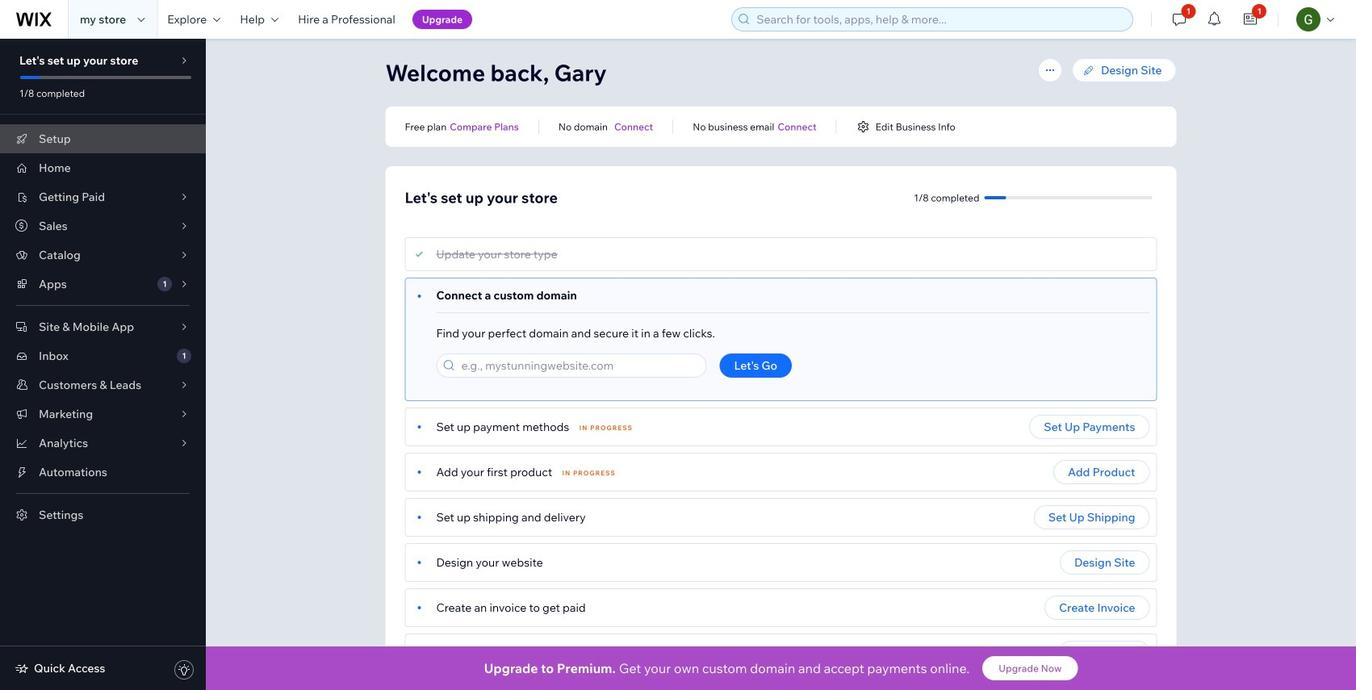 Task type: vqa. For each thing, say whether or not it's contained in the screenshot.
the leftmost Payments
no



Task type: locate. For each thing, give the bounding box(es) containing it.
Search for tools, apps, help & more... field
[[752, 8, 1128, 31]]

sidebar element
[[0, 39, 206, 690]]

e.g., mystunningwebsite.com field
[[456, 354, 701, 377]]



